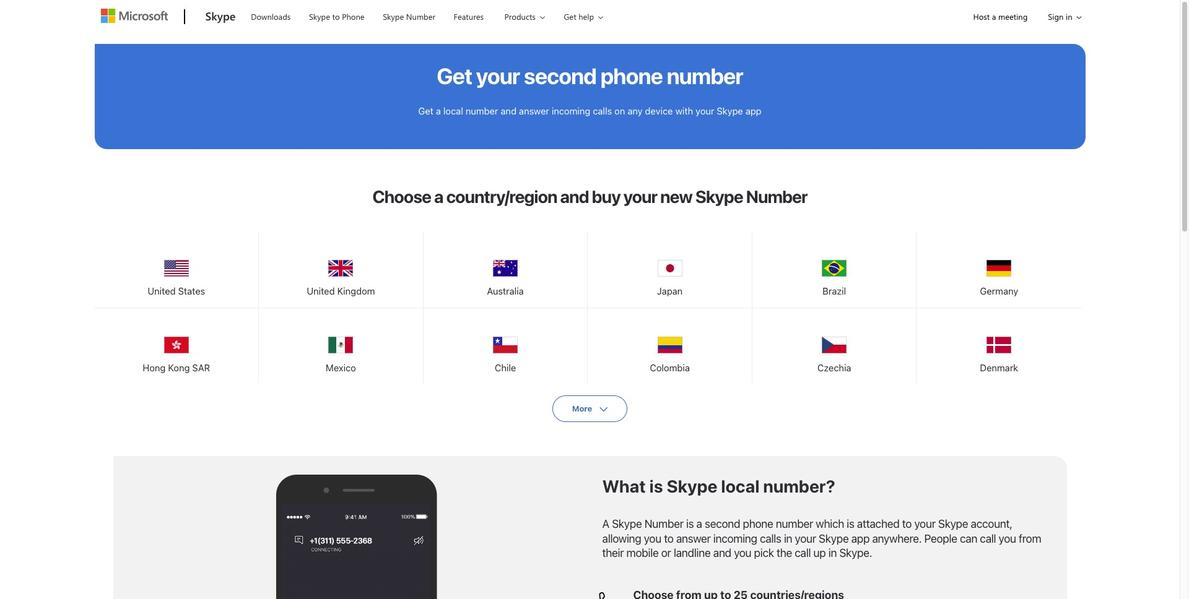 Task type: describe. For each thing, give the bounding box(es) containing it.
denmark
[[980, 362, 1018, 374]]

and inside a skype number is a second phone number which is attached to your skype account, allowing you to answer incoming calls in your skype app anywhere. people can call you from their mobile or landline and you pick the call up in skype.
[[713, 547, 731, 560]]

0 horizontal spatial second
[[524, 63, 596, 89]]

people
[[924, 532, 957, 545]]

more
[[572, 404, 592, 414]]

united kingdom link
[[259, 232, 423, 306]]

1 vertical spatial call
[[795, 547, 811, 560]]

0 horizontal spatial answer
[[519, 105, 549, 117]]

dk image
[[987, 333, 1011, 358]]

buy
[[592, 187, 620, 207]]

microsoft image
[[101, 9, 168, 23]]

anywhere.
[[872, 532, 922, 545]]

colombia link
[[588, 309, 752, 383]]

0 horizontal spatial number
[[406, 11, 435, 22]]

hong kong sar
[[143, 362, 210, 374]]

with
[[675, 105, 693, 117]]

skype number
[[383, 11, 435, 22]]

features
[[454, 11, 484, 22]]

0 vertical spatial phone
[[600, 63, 663, 89]]

us image
[[164, 257, 189, 281]]

co image
[[657, 333, 682, 358]]

hong kong sar link
[[94, 309, 258, 383]]

jp image
[[657, 257, 682, 281]]

sign in
[[1048, 11, 1072, 22]]

brazil
[[822, 286, 846, 297]]

a for get
[[436, 105, 441, 117]]

skype link
[[199, 1, 242, 34]]

germany
[[980, 286, 1018, 297]]

device
[[645, 105, 673, 117]]

what is skype local number?
[[602, 476, 835, 497]]

united states
[[148, 286, 205, 297]]

pick
[[754, 547, 774, 560]]

0 vertical spatial to
[[332, 11, 340, 22]]

hk image
[[164, 333, 189, 358]]

sign in button
[[1038, 1, 1085, 32]]

1 vertical spatial to
[[902, 518, 912, 531]]

gb image
[[328, 257, 353, 281]]

get a local number and answer incoming calls on any device with your skype app
[[418, 105, 761, 117]]

number?
[[763, 476, 835, 497]]

from
[[1019, 532, 1041, 545]]

get for get a local number and answer incoming calls on any device with your skype app
[[418, 105, 433, 117]]

australia
[[487, 286, 524, 297]]

0 horizontal spatial is
[[649, 476, 663, 497]]

chile link
[[423, 309, 587, 383]]

get help button
[[553, 1, 613, 32]]

downloads
[[251, 11, 291, 22]]

phone inside a skype number is a second phone number which is attached to your skype account, allowing you to answer incoming calls in your skype app anywhere. people can call you from their mobile or landline and you pick the call up in skype.
[[743, 518, 773, 531]]

host a meeting link
[[963, 1, 1038, 32]]

1 vertical spatial in
[[784, 532, 792, 545]]

a
[[602, 518, 609, 531]]

host
[[973, 11, 990, 22]]

answer inside a skype number is a second phone number which is attached to your skype account, allowing you to answer incoming calls in your skype app anywhere. people can call you from their mobile or landline and you pick the call up in skype.
[[676, 532, 711, 545]]

downloads link
[[245, 1, 296, 30]]

account,
[[971, 518, 1012, 531]]

get your second phone number
[[437, 63, 743, 89]]

a for choose
[[434, 187, 443, 207]]

japan
[[657, 286, 683, 297]]

which
[[816, 518, 844, 531]]

skype to phone link
[[303, 1, 370, 30]]

kingdom
[[337, 286, 375, 297]]

mexico link
[[259, 309, 423, 383]]

0 vertical spatial and
[[501, 105, 516, 117]]

mx image
[[328, 333, 353, 358]]

br image
[[822, 257, 847, 281]]

1 horizontal spatial local
[[721, 476, 759, 497]]

japan link
[[588, 232, 752, 306]]

get help
[[564, 11, 594, 22]]

2 horizontal spatial is
[[847, 518, 854, 531]]

in inside sign in dropdown button
[[1066, 11, 1072, 22]]

choose
[[372, 187, 431, 207]]



Task type: vqa. For each thing, say whether or not it's contained in the screenshot.
United to the right
yes



Task type: locate. For each thing, give the bounding box(es) containing it.
cl image
[[493, 333, 518, 358]]

colombia
[[650, 362, 690, 374]]

1 horizontal spatial get
[[437, 63, 472, 89]]

incoming down "get your second phone number"
[[552, 105, 590, 117]]

denmark link
[[917, 309, 1081, 383]]

number
[[667, 63, 743, 89], [466, 105, 498, 117], [776, 518, 813, 531]]

to
[[332, 11, 340, 22], [902, 518, 912, 531], [664, 532, 674, 545]]

landline
[[674, 547, 711, 560]]

2 united from the left
[[307, 286, 335, 297]]

0 horizontal spatial you
[[644, 532, 661, 545]]

the
[[777, 547, 792, 560]]

1 horizontal spatial calls
[[760, 532, 781, 545]]

au image
[[493, 257, 518, 281]]

phone up pick
[[743, 518, 773, 531]]

0 horizontal spatial to
[[332, 11, 340, 22]]

2 vertical spatial to
[[664, 532, 674, 545]]

1 vertical spatial get
[[437, 63, 472, 89]]

1 horizontal spatial app
[[851, 532, 870, 545]]

1 vertical spatial app
[[851, 532, 870, 545]]

mobile
[[626, 547, 659, 560]]

calls up pick
[[760, 532, 781, 545]]

germany link
[[917, 232, 1081, 306]]

2 vertical spatial number
[[644, 518, 684, 531]]

united for united kingdom
[[307, 286, 335, 297]]

phone
[[600, 63, 663, 89], [743, 518, 773, 531]]

czechia link
[[752, 309, 916, 383]]

0 vertical spatial local
[[443, 105, 463, 117]]

choose a country/region and buy your new skype number element
[[94, 232, 1085, 385]]

0 vertical spatial number
[[667, 63, 743, 89]]

second down what is skype local number?
[[705, 518, 740, 531]]

0 horizontal spatial calls
[[593, 105, 612, 117]]

2 horizontal spatial you
[[999, 532, 1016, 545]]

second inside a skype number is a second phone number which is attached to your skype account, allowing you to answer incoming calls in your skype app anywhere. people can call you from their mobile or landline and you pick the call up in skype.
[[705, 518, 740, 531]]

1 horizontal spatial number
[[667, 63, 743, 89]]

0 vertical spatial call
[[980, 532, 996, 545]]

a
[[992, 11, 996, 22], [436, 105, 441, 117], [434, 187, 443, 207], [696, 518, 702, 531]]

phone up any
[[600, 63, 663, 89]]

2 horizontal spatial to
[[902, 518, 912, 531]]

you left pick
[[734, 547, 751, 560]]

0 horizontal spatial number
[[466, 105, 498, 117]]

skype number link
[[377, 1, 441, 30]]

mexico
[[326, 362, 356, 374]]

1 horizontal spatial call
[[980, 532, 996, 545]]

products
[[504, 11, 536, 22]]

australia link
[[423, 232, 587, 306]]

2 vertical spatial in
[[828, 547, 837, 560]]

app
[[745, 105, 761, 117], [851, 532, 870, 545]]

0 horizontal spatial call
[[795, 547, 811, 560]]

app inside a skype number is a second phone number which is attached to your skype account, allowing you to answer incoming calls in your skype app anywhere. people can call you from their mobile or landline and you pick the call up in skype.
[[851, 532, 870, 545]]

1 united from the left
[[148, 286, 176, 297]]

a inside a skype number is a second phone number which is attached to your skype account, allowing you to answer incoming calls in your skype app anywhere. people can call you from their mobile or landline and you pick the call up in skype.
[[696, 518, 702, 531]]

1 vertical spatial calls
[[760, 532, 781, 545]]

number inside a skype number is a second phone number which is attached to your skype account, allowing you to answer incoming calls in your skype app anywhere. people can call you from their mobile or landline and you pick the call up in skype.
[[644, 518, 684, 531]]

0 horizontal spatial in
[[784, 532, 792, 545]]

united states link
[[94, 232, 258, 306]]

to up or
[[664, 532, 674, 545]]

new
[[660, 187, 692, 207]]

country/region
[[446, 187, 557, 207]]

allowing
[[602, 532, 641, 545]]

calls inside a skype number is a second phone number which is attached to your skype account, allowing you to answer incoming calls in your skype app anywhere. people can call you from their mobile or landline and you pick the call up in skype.
[[760, 532, 781, 545]]

1 vertical spatial local
[[721, 476, 759, 497]]

0 vertical spatial second
[[524, 63, 596, 89]]

a skype number is a second phone number which is attached to your skype account, allowing you to answer incoming calls in your skype app anywhere. people can call you from their mobile or landline and you pick the call up in skype.
[[602, 518, 1041, 560]]

is right which
[[847, 518, 854, 531]]

brazil link
[[752, 232, 916, 306]]

to up anywhere.
[[902, 518, 912, 531]]

meeting
[[998, 11, 1028, 22]]

sar
[[192, 362, 210, 374]]

incoming
[[552, 105, 590, 117], [713, 532, 757, 545]]

1 vertical spatial number
[[746, 187, 807, 207]]

products button
[[494, 1, 555, 32]]

incoming inside a skype number is a second phone number which is attached to your skype account, allowing you to answer incoming calls in your skype app anywhere. people can call you from their mobile or landline and you pick the call up in skype.
[[713, 532, 757, 545]]

any
[[628, 105, 643, 117]]

second
[[524, 63, 596, 89], [705, 518, 740, 531]]

1 vertical spatial number
[[466, 105, 498, 117]]

get inside 'dropdown button'
[[564, 11, 576, 22]]

1 horizontal spatial answer
[[676, 532, 711, 545]]

0 vertical spatial incoming
[[552, 105, 590, 117]]

number inside a skype number is a second phone number which is attached to your skype account, allowing you to answer incoming calls in your skype app anywhere. people can call you from their mobile or landline and you pick the call up in skype.
[[776, 518, 813, 531]]

1 horizontal spatial you
[[734, 547, 751, 560]]

can
[[960, 532, 977, 545]]

united
[[148, 286, 176, 297], [307, 286, 335, 297]]

what
[[602, 476, 646, 497]]

on
[[614, 105, 625, 117]]

united for united states
[[148, 286, 176, 297]]

kong
[[168, 362, 190, 374]]

1 vertical spatial and
[[560, 187, 589, 207]]

1 horizontal spatial united
[[307, 286, 335, 297]]

and
[[501, 105, 516, 117], [560, 187, 589, 207], [713, 547, 731, 560]]

2 vertical spatial and
[[713, 547, 731, 560]]

1 vertical spatial second
[[705, 518, 740, 531]]

incoming up pick
[[713, 532, 757, 545]]

or
[[661, 547, 671, 560]]

0 vertical spatial app
[[745, 105, 761, 117]]

1 horizontal spatial to
[[664, 532, 674, 545]]

in right the sign
[[1066, 11, 1072, 22]]

0 horizontal spatial incoming
[[552, 105, 590, 117]]

calls
[[593, 105, 612, 117], [760, 532, 781, 545]]

united kingdom
[[307, 286, 375, 297]]

more button
[[552, 396, 627, 422]]

up
[[813, 547, 826, 560]]

skype
[[205, 9, 236, 24], [309, 11, 330, 22], [383, 11, 404, 22], [717, 105, 743, 117], [695, 187, 743, 207], [667, 476, 717, 497], [612, 518, 642, 531], [938, 518, 968, 531], [819, 532, 849, 545]]

1 horizontal spatial number
[[644, 518, 684, 531]]

1 vertical spatial incoming
[[713, 532, 757, 545]]

sign
[[1048, 11, 1064, 22]]

1 vertical spatial answer
[[676, 532, 711, 545]]

hong
[[143, 362, 166, 374]]

states
[[178, 286, 205, 297]]

call down account,
[[980, 532, 996, 545]]

host a meeting
[[973, 11, 1028, 22]]

0 vertical spatial calls
[[593, 105, 612, 117]]

0 horizontal spatial united
[[148, 286, 176, 297]]

is right what
[[649, 476, 663, 497]]

chile
[[495, 362, 516, 374]]

attached
[[857, 518, 899, 531]]

0 vertical spatial number
[[406, 11, 435, 22]]

help
[[578, 11, 594, 22]]

1 horizontal spatial in
[[828, 547, 837, 560]]

2 horizontal spatial and
[[713, 547, 731, 560]]

is up landline
[[686, 518, 694, 531]]

your
[[476, 63, 520, 89], [696, 105, 714, 117], [623, 187, 657, 207], [914, 518, 936, 531], [795, 532, 816, 545]]

you
[[644, 532, 661, 545], [999, 532, 1016, 545], [734, 547, 751, 560]]

0 horizontal spatial app
[[745, 105, 761, 117]]

1 horizontal spatial incoming
[[713, 532, 757, 545]]

to left phone
[[332, 11, 340, 22]]

0 horizontal spatial get
[[418, 105, 433, 117]]

in right up
[[828, 547, 837, 560]]

answer
[[519, 105, 549, 117], [676, 532, 711, 545]]

phone
[[342, 11, 364, 22]]

their
[[602, 547, 624, 560]]

1 horizontal spatial is
[[686, 518, 694, 531]]

2 vertical spatial get
[[418, 105, 433, 117]]

2 horizontal spatial get
[[564, 11, 576, 22]]

a for host
[[992, 11, 996, 22]]

2 horizontal spatial in
[[1066, 11, 1072, 22]]

0 vertical spatial get
[[564, 11, 576, 22]]

skype.
[[839, 547, 872, 560]]

united down gb image in the left of the page
[[307, 286, 335, 297]]

2 horizontal spatial number
[[776, 518, 813, 531]]

0 vertical spatial in
[[1066, 11, 1072, 22]]

skype to phone
[[309, 11, 364, 22]]

cz image
[[822, 333, 847, 358]]

second up the get a local number and answer incoming calls on any device with your skype app
[[524, 63, 596, 89]]

a inside host a meeting link
[[992, 11, 996, 22]]

in up the
[[784, 532, 792, 545]]

united down us icon
[[148, 286, 176, 297]]

call
[[980, 532, 996, 545], [795, 547, 811, 560]]

0 horizontal spatial and
[[501, 105, 516, 117]]

2 vertical spatial number
[[776, 518, 813, 531]]

you up mobile
[[644, 532, 661, 545]]

1 vertical spatial phone
[[743, 518, 773, 531]]

calls left on on the right top
[[593, 105, 612, 117]]

get for get help
[[564, 11, 576, 22]]

czechia
[[817, 362, 851, 374]]

you down account,
[[999, 532, 1016, 545]]

2 horizontal spatial number
[[746, 187, 807, 207]]

de image
[[987, 257, 1011, 281]]

call left up
[[795, 547, 811, 560]]

features link
[[448, 1, 489, 30]]

0 horizontal spatial local
[[443, 105, 463, 117]]

in
[[1066, 11, 1072, 22], [784, 532, 792, 545], [828, 547, 837, 560]]

get
[[564, 11, 576, 22], [437, 63, 472, 89], [418, 105, 433, 117]]

1 horizontal spatial second
[[705, 518, 740, 531]]

choose a country/region and buy your new skype number
[[372, 187, 807, 207]]

local
[[443, 105, 463, 117], [721, 476, 759, 497]]

get for get your second phone number
[[437, 63, 472, 89]]

1 horizontal spatial phone
[[743, 518, 773, 531]]

0 horizontal spatial phone
[[600, 63, 663, 89]]

1 horizontal spatial and
[[560, 187, 589, 207]]

0 vertical spatial answer
[[519, 105, 549, 117]]

number
[[406, 11, 435, 22], [746, 187, 807, 207], [644, 518, 684, 531]]



